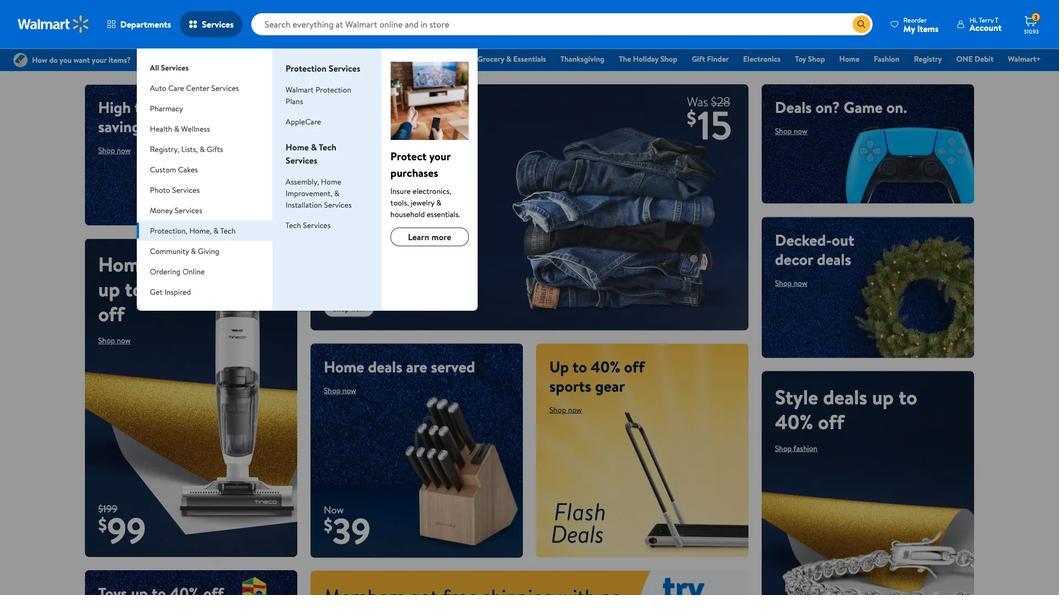 Task type: vqa. For each thing, say whether or not it's contained in the screenshot.
the Protect
yes



Task type: locate. For each thing, give the bounding box(es) containing it.
1 vertical spatial up
[[872, 383, 894, 411]]

shop now for home deals up to 30% off
[[98, 335, 131, 346]]

to inside home deals up to 30% off
[[125, 276, 143, 303]]

tech right home,
[[220, 225, 236, 236]]

deals on? game on.
[[775, 97, 907, 118]]

0 horizontal spatial deals
[[445, 54, 463, 64]]

huge
[[207, 97, 241, 118]]

shop now link for home deals up to 30% off
[[98, 335, 131, 346]]

lists,
[[181, 144, 198, 154]]

deals right friday
[[445, 54, 463, 64]]

services down 'improvement,'
[[324, 199, 352, 210]]

online
[[182, 266, 205, 277]]

40% up shop fashion
[[775, 408, 813, 436]]

money services button
[[137, 200, 272, 221]]

community & giving button
[[137, 241, 272, 261]]

photo services button
[[137, 180, 272, 200]]

home for home deals are served
[[324, 356, 364, 378]]

0 vertical spatial deals
[[445, 54, 463, 64]]

registry link
[[909, 53, 947, 65]]

shop for style deals up to 40% off
[[775, 443, 792, 454]]

0 horizontal spatial 40%
[[591, 356, 620, 378]]

finder
[[707, 54, 729, 64]]

services up protection, home, & tech
[[175, 205, 202, 216]]

holiday
[[633, 54, 659, 64]]

deals for style deals up to 40% off
[[823, 383, 867, 411]]

your
[[429, 148, 451, 164]]

to inside the 'style deals up to 40% off'
[[899, 383, 917, 411]]

1 vertical spatial off
[[624, 356, 645, 378]]

custom
[[150, 164, 176, 175]]

high
[[98, 97, 131, 118]]

more
[[431, 231, 451, 243]]

plans
[[286, 96, 303, 106]]

get inspired button
[[137, 282, 272, 302]]

protection up walmart
[[286, 62, 327, 74]]

fashion link
[[869, 53, 905, 65]]

shop now
[[775, 126, 808, 137], [98, 145, 131, 156], [775, 278, 808, 289], [333, 303, 365, 314], [98, 335, 131, 346], [324, 385, 356, 396], [549, 405, 582, 415]]

off
[[98, 300, 125, 328], [624, 356, 645, 378], [818, 408, 844, 436]]

2 horizontal spatial tech
[[319, 141, 336, 153]]

up
[[98, 276, 120, 303], [872, 383, 894, 411]]

shop now for up to 40% off sports gear
[[549, 405, 582, 415]]

gifts
[[207, 144, 223, 154]]

2 vertical spatial off
[[818, 408, 844, 436]]

services inside home & tech services
[[286, 154, 317, 167]]

health & wellness button
[[137, 119, 272, 139]]

0 vertical spatial 40%
[[591, 356, 620, 378]]

$ inside now $ 39
[[324, 514, 333, 538]]

to inside up to 40% off sports gear
[[573, 356, 587, 378]]

learn more link
[[390, 228, 469, 247]]

2 horizontal spatial off
[[818, 408, 844, 436]]

black
[[402, 54, 420, 64]]

Search search field
[[251, 13, 873, 35]]

0 horizontal spatial off
[[98, 300, 125, 328]]

home inside home & tech services
[[286, 141, 309, 153]]

shop now link for home deals are served
[[324, 385, 356, 396]]

1 vertical spatial 40%
[[775, 408, 813, 436]]

0 vertical spatial off
[[98, 300, 125, 328]]

wellness
[[181, 123, 210, 134]]

0 vertical spatial protection
[[286, 62, 327, 74]]

services
[[202, 18, 234, 30], [161, 62, 189, 73], [329, 62, 360, 74], [211, 82, 239, 93], [286, 154, 317, 167], [172, 185, 200, 195], [324, 199, 352, 210], [175, 205, 202, 216], [303, 220, 331, 231]]

$ inside $199 $ 99
[[98, 513, 107, 537]]

shop now for save big!
[[333, 303, 365, 314]]

now for up to 40% off sports gear
[[568, 405, 582, 415]]

3
[[1034, 13, 1038, 22]]

1 horizontal spatial 40%
[[775, 408, 813, 436]]

registry,
[[150, 144, 179, 154]]

gift finder
[[692, 54, 729, 64]]

off inside the 'style deals up to 40% off'
[[818, 408, 844, 436]]

protection
[[286, 62, 327, 74], [316, 84, 351, 95]]

0 vertical spatial up
[[98, 276, 120, 303]]

services inside assembly, home improvement, & installation services
[[324, 199, 352, 210]]

40%
[[591, 356, 620, 378], [775, 408, 813, 436]]

2 vertical spatial to
[[899, 383, 917, 411]]

& down the applecare
[[311, 141, 317, 153]]

gift
[[692, 54, 705, 64]]

& left gifts
[[200, 144, 205, 154]]

electronics
[[743, 54, 781, 64]]

deals inside the decked-out decor deals
[[817, 249, 851, 270]]

1 vertical spatial deals
[[775, 97, 812, 118]]

off inside up to 40% off sports gear
[[624, 356, 645, 378]]

& right 'improvement,'
[[334, 188, 339, 199]]

home inside home deals up to 30% off
[[98, 251, 150, 278]]

home inside assembly, home improvement, & installation services
[[321, 176, 341, 187]]

shop now for deals on? game on.
[[775, 126, 808, 137]]

high tech gifts, huge savings
[[98, 97, 241, 137]]

shop now link for up to 40% off sports gear
[[549, 405, 582, 415]]

gear
[[595, 375, 625, 397]]

services down cakes
[[172, 185, 200, 195]]

deals for home deals are served
[[368, 356, 402, 378]]

up
[[549, 356, 569, 378]]

hi, terry t account
[[970, 15, 1002, 34]]

now $ 39
[[324, 503, 371, 556]]

0 horizontal spatial up
[[98, 276, 120, 303]]

shop for high tech gifts, huge savings
[[98, 145, 115, 156]]

auto care center services
[[150, 82, 239, 93]]

account
[[970, 22, 1002, 34]]

sports
[[549, 375, 591, 397]]

99
[[107, 506, 146, 555]]

deals inside the 'style deals up to 40% off'
[[823, 383, 867, 411]]

reorder
[[903, 15, 927, 25]]

gift finder link
[[687, 53, 734, 65]]

$199 $ 99
[[98, 502, 146, 555]]

30%
[[148, 276, 184, 303]]

toy
[[795, 54, 806, 64]]

health
[[150, 123, 172, 134]]

to
[[125, 276, 143, 303], [573, 356, 587, 378], [899, 383, 917, 411]]

protection down protection services
[[316, 84, 351, 95]]

household
[[390, 209, 425, 220]]

services up the walmart protection plans link
[[329, 62, 360, 74]]

walmart
[[286, 84, 314, 95]]

& up essentials.
[[436, 197, 442, 208]]

the holiday shop
[[619, 54, 677, 64]]

services up assembly,
[[286, 154, 317, 167]]

center
[[186, 82, 209, 93]]

1 horizontal spatial off
[[624, 356, 645, 378]]

electronics link
[[738, 53, 786, 65]]

giving
[[198, 246, 219, 257]]

was dollar $199, now dollar 99 group
[[85, 502, 146, 558]]

deals left on?
[[775, 97, 812, 118]]

shop fashion
[[775, 443, 818, 454]]

1 horizontal spatial $
[[324, 514, 333, 538]]

0 horizontal spatial to
[[125, 276, 143, 303]]

0 horizontal spatial $
[[98, 513, 107, 537]]

1 vertical spatial to
[[573, 356, 587, 378]]

services right all
[[161, 62, 189, 73]]

applecare
[[286, 116, 321, 127]]

1 horizontal spatial up
[[872, 383, 894, 411]]

$
[[98, 513, 107, 537], [324, 514, 333, 538]]

shop now link for save big!
[[324, 300, 374, 318]]

registry, lists, & gifts
[[150, 144, 223, 154]]

shop now inside shop now link
[[333, 303, 365, 314]]

services up all services link
[[202, 18, 234, 30]]

$ for 99
[[98, 513, 107, 537]]

up inside the 'style deals up to 40% off'
[[872, 383, 894, 411]]

1 horizontal spatial deals
[[775, 97, 812, 118]]

1 vertical spatial protection
[[316, 84, 351, 95]]

t
[[995, 15, 998, 25]]

deals
[[445, 54, 463, 64], [775, 97, 812, 118]]

tech down the applecare
[[319, 141, 336, 153]]

off inside home deals up to 30% off
[[98, 300, 125, 328]]

deals for home deals up to 30% off
[[155, 251, 199, 278]]

friday
[[422, 54, 443, 64]]

essentials.
[[427, 209, 460, 220]]

shop now for high tech gifts, huge savings
[[98, 145, 131, 156]]

home
[[839, 54, 860, 64], [286, 141, 309, 153], [321, 176, 341, 187], [98, 251, 150, 278], [324, 356, 364, 378]]

2 horizontal spatial to
[[899, 383, 917, 411]]

& inside 'dropdown button'
[[200, 144, 205, 154]]

get
[[150, 287, 163, 297]]

40% inside up to 40% off sports gear
[[591, 356, 620, 378]]

Walmart Site-Wide search field
[[251, 13, 873, 35]]

0 vertical spatial to
[[125, 276, 143, 303]]

protection inside walmart protection plans
[[316, 84, 351, 95]]

shop now link for high tech gifts, huge savings
[[98, 145, 131, 156]]

0 horizontal spatial tech
[[220, 225, 236, 236]]

& right grocery
[[506, 54, 511, 64]]

1 horizontal spatial to
[[573, 356, 587, 378]]

up inside home deals up to 30% off
[[98, 276, 120, 303]]

40% right up
[[591, 356, 620, 378]]

&
[[506, 54, 511, 64], [174, 123, 179, 134], [311, 141, 317, 153], [200, 144, 205, 154], [334, 188, 339, 199], [436, 197, 442, 208], [214, 225, 219, 236], [191, 246, 196, 257]]

walmart+
[[1008, 54, 1041, 64]]

shop now link for decked-out decor deals
[[775, 278, 808, 289]]

tech down 'installation'
[[286, 220, 301, 231]]

deals inside home deals up to 30% off
[[155, 251, 199, 278]]



Task type: describe. For each thing, give the bounding box(es) containing it.
money services
[[150, 205, 202, 216]]

grocery & essentials link
[[473, 53, 551, 65]]

gifts,
[[168, 97, 204, 118]]

shop for home deals up to 30% off
[[98, 335, 115, 346]]

services up huge
[[211, 82, 239, 93]]

my
[[903, 22, 915, 34]]

cakes
[[178, 164, 198, 175]]

& right home,
[[214, 225, 219, 236]]

terry
[[979, 15, 994, 25]]

black friday deals
[[402, 54, 463, 64]]

save big!
[[324, 240, 460, 289]]

grocery
[[477, 54, 504, 64]]

health & wellness
[[150, 123, 210, 134]]

auto care center services button
[[137, 78, 272, 98]]

purchases
[[390, 165, 438, 180]]

$ for 39
[[324, 514, 333, 538]]

up to 40% off sports gear
[[549, 356, 645, 397]]

walmart image
[[18, 15, 89, 33]]

electronics,
[[413, 186, 451, 196]]

now for home deals up to 30% off
[[117, 335, 131, 346]]

39
[[333, 507, 371, 556]]

shop now link for deals on? game on.
[[775, 126, 808, 137]]

community & giving
[[150, 246, 219, 257]]

& right health
[[174, 123, 179, 134]]

walmart protection plans
[[286, 84, 351, 106]]

home for home
[[839, 54, 860, 64]]

pharmacy button
[[137, 98, 272, 119]]

now for home deals are served
[[342, 385, 356, 396]]

home for home & tech services
[[286, 141, 309, 153]]

tech inside protection, home, & tech dropdown button
[[220, 225, 236, 236]]

jewelry
[[411, 197, 435, 208]]

improvement,
[[286, 188, 332, 199]]

tools,
[[390, 197, 409, 208]]

off for home deals up to 30% off
[[98, 300, 125, 328]]

toy shop link
[[790, 53, 830, 65]]

auto
[[150, 82, 166, 93]]

up for home deals up to 30% off
[[98, 276, 120, 303]]

home deals up to 30% off
[[98, 251, 199, 328]]

fashion
[[794, 443, 818, 454]]

services inside popup button
[[202, 18, 234, 30]]

one
[[956, 54, 973, 64]]

essentials
[[513, 54, 546, 64]]

on?
[[816, 97, 840, 118]]

$199
[[98, 502, 117, 516]]

thanksgiving link
[[556, 53, 610, 65]]

shop inside toy shop link
[[808, 54, 825, 64]]

services down 'installation'
[[303, 220, 331, 231]]

inspired
[[164, 287, 191, 297]]

now for decked-out decor deals
[[794, 278, 808, 289]]

home for home deals up to 30% off
[[98, 251, 150, 278]]

get inspired
[[150, 287, 191, 297]]

up for style deals up to 40% off
[[872, 383, 894, 411]]

decor
[[775, 249, 813, 270]]

one debit link
[[951, 53, 999, 65]]

protection, home, & tech
[[150, 225, 236, 236]]

applecare link
[[286, 116, 321, 127]]

now for high tech gifts, huge savings
[[117, 145, 131, 156]]

photo services
[[150, 185, 200, 195]]

home deals are served
[[324, 356, 475, 378]]

assembly,
[[286, 176, 319, 187]]

to for home
[[125, 276, 143, 303]]

protect
[[390, 148, 427, 164]]

40% inside the 'style deals up to 40% off'
[[775, 408, 813, 436]]

ordering online
[[150, 266, 205, 277]]

installation
[[286, 199, 322, 210]]

ordering online button
[[137, 261, 272, 282]]

now for deals on? game on.
[[794, 126, 808, 137]]

shop for home deals are served
[[324, 385, 341, 396]]

items
[[917, 22, 939, 34]]

pharmacy
[[150, 103, 183, 114]]

tech inside home & tech services
[[319, 141, 336, 153]]

home,
[[189, 225, 212, 236]]

hi,
[[970, 15, 978, 25]]

ordering
[[150, 266, 181, 277]]

shop for decked-out decor deals
[[775, 278, 792, 289]]

custom cakes button
[[137, 159, 272, 180]]

photo
[[150, 185, 170, 195]]

decked-out decor deals
[[775, 229, 854, 270]]

black friday deals link
[[397, 53, 468, 65]]

game
[[844, 97, 883, 118]]

shop for save big!
[[333, 303, 350, 314]]

& inside protect your purchases insure electronics, tools, jewelry & household essentials.
[[436, 197, 442, 208]]

protection,
[[150, 225, 188, 236]]

assembly, home improvement, & installation services link
[[286, 176, 352, 210]]

tech services link
[[286, 220, 331, 231]]

shop now for home deals are served
[[324, 385, 356, 396]]

custom cakes
[[150, 164, 198, 175]]

now for save big!
[[351, 303, 365, 314]]

all
[[150, 62, 159, 73]]

off for style deals up to 40% off
[[818, 408, 844, 436]]

tech
[[135, 97, 165, 118]]

protect your purchases insure electronics, tools, jewelry & household essentials.
[[390, 148, 460, 220]]

to for style
[[899, 383, 917, 411]]

shop now for decked-out decor deals
[[775, 278, 808, 289]]

thanksgiving
[[560, 54, 605, 64]]

learn more
[[408, 231, 451, 243]]

care
[[168, 82, 184, 93]]

walmart+ link
[[1003, 53, 1046, 65]]

search icon image
[[857, 20, 866, 29]]

protection, home, & tech image
[[390, 62, 469, 140]]

savings
[[98, 116, 147, 137]]

& left giving
[[191, 246, 196, 257]]

departments
[[120, 18, 171, 30]]

shop inside the holiday shop link
[[660, 54, 677, 64]]

out
[[832, 229, 854, 251]]

shop for deals on? game on.
[[775, 126, 792, 137]]

walmart protection plans link
[[286, 84, 351, 106]]

now dollar 39 null group
[[311, 503, 371, 559]]

shop for up to 40% off sports gear
[[549, 405, 566, 415]]

community
[[150, 246, 189, 257]]

are
[[406, 356, 427, 378]]

style deals up to 40% off
[[775, 383, 917, 436]]

& inside home & tech services
[[311, 141, 317, 153]]

tech services
[[286, 220, 331, 231]]

& inside assembly, home improvement, & installation services
[[334, 188, 339, 199]]

grocery & essentials
[[477, 54, 546, 64]]

$10.93
[[1024, 28, 1039, 35]]

services button
[[180, 11, 243, 38]]

on.
[[887, 97, 907, 118]]

1 horizontal spatial tech
[[286, 220, 301, 231]]



